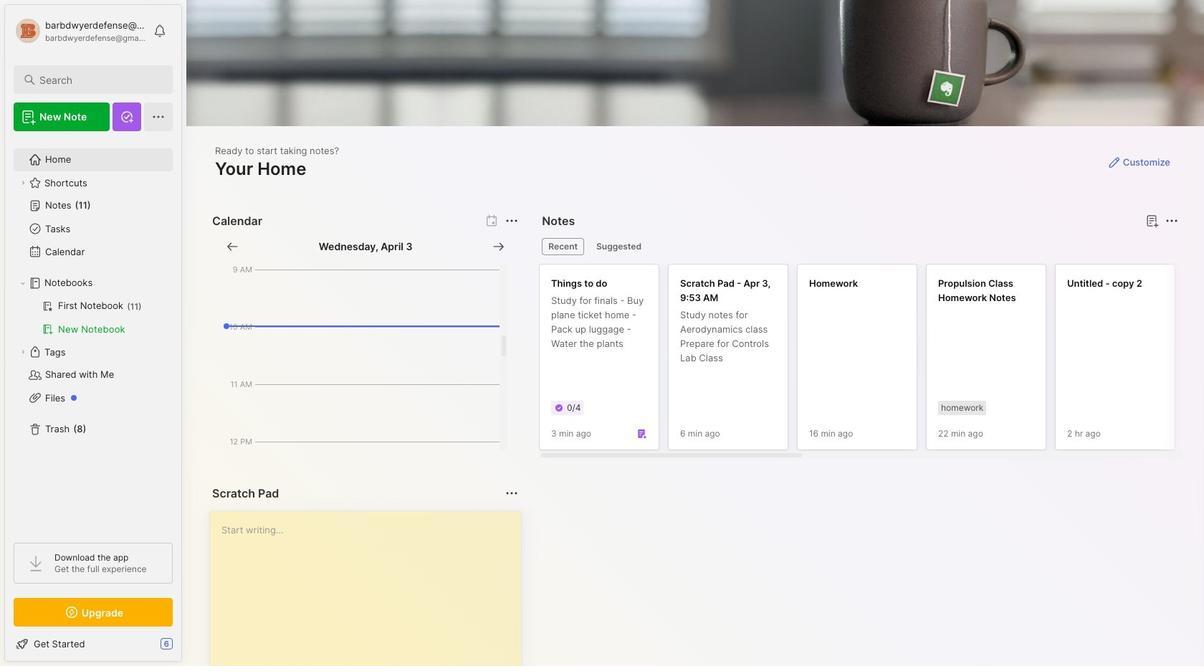 Task type: locate. For each thing, give the bounding box(es) containing it.
1 tab from the left
[[542, 238, 584, 255]]

1 horizontal spatial more actions image
[[1164, 212, 1181, 229]]

row group
[[539, 264, 1205, 459]]

tab
[[542, 238, 584, 255], [590, 238, 648, 255]]

0 horizontal spatial more actions image
[[504, 485, 521, 502]]

Start writing… text field
[[222, 511, 521, 666]]

more actions image
[[1164, 212, 1181, 229], [504, 485, 521, 502]]

group
[[14, 295, 172, 341]]

1 horizontal spatial tab
[[590, 238, 648, 255]]

More actions field
[[502, 211, 522, 231], [1162, 211, 1182, 231], [502, 483, 522, 503]]

1 vertical spatial more actions image
[[504, 485, 521, 502]]

click to collapse image
[[181, 640, 192, 657]]

0 horizontal spatial tab
[[542, 238, 584, 255]]

tab list
[[542, 238, 1177, 255]]

Account field
[[14, 16, 146, 45]]

None search field
[[39, 71, 160, 88]]

0 vertical spatial more actions image
[[1164, 212, 1181, 229]]

expand tags image
[[19, 348, 27, 356]]

tree
[[5, 140, 181, 530]]

tree inside main element
[[5, 140, 181, 530]]

more actions image
[[504, 212, 521, 229]]



Task type: describe. For each thing, give the bounding box(es) containing it.
group inside main element
[[14, 295, 172, 341]]

Help and Learning task checklist field
[[5, 632, 181, 655]]

expand notebooks image
[[19, 279, 27, 288]]

2 tab from the left
[[590, 238, 648, 255]]

none search field inside main element
[[39, 71, 160, 88]]

main element
[[0, 0, 186, 666]]

Choose date to view field
[[319, 239, 413, 254]]

Search text field
[[39, 73, 160, 87]]



Task type: vqa. For each thing, say whether or not it's contained in the screenshot.
Share "button"
no



